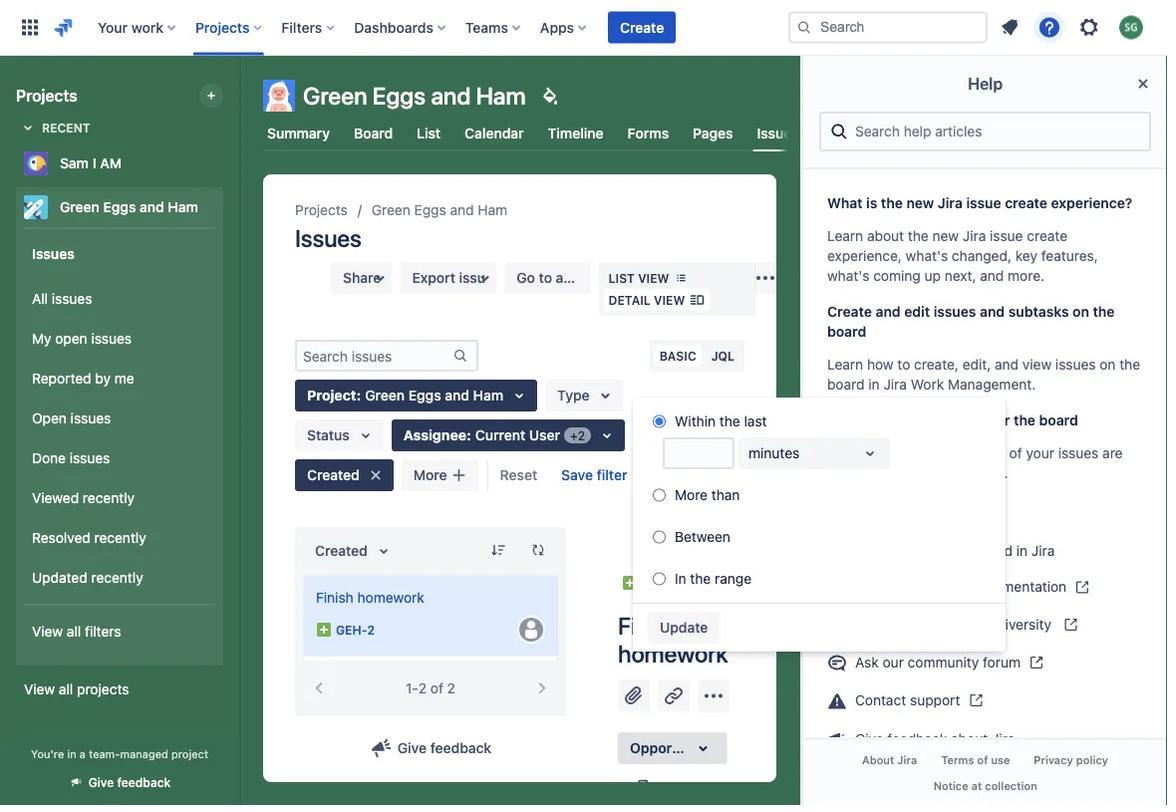 Task type: describe. For each thing, give the bounding box(es) containing it.
more than
[[675, 487, 740, 503]]

learn for learn how to create, edit, and view issues on the board in jira work management.
[[827, 356, 863, 373]]

filter
[[597, 467, 627, 483]]

than
[[711, 487, 740, 503]]

the right for
[[1014, 412, 1036, 429]]

jira up documentation at the right of the page
[[1031, 542, 1055, 558]]

primary element
[[12, 0, 788, 55]]

your
[[98, 19, 128, 35]]

reported by me link
[[24, 359, 215, 399]]

addicon image
[[451, 467, 467, 483]]

reported by me
[[32, 370, 134, 387]]

board link
[[350, 116, 397, 151]]

out
[[886, 542, 907, 558]]

jira inside button
[[897, 754, 917, 767]]

in inside learn how to create, edit, and view issues on the board in jira work management.
[[868, 376, 880, 393]]

learn about the new jira issue create experience, what's changed, key features, what's coming up next, and more.
[[827, 228, 1098, 284]]

2 horizontal spatial give
[[855, 731, 884, 747]]

board inside learn how to create, edit, and view issues on the board in jira work management.
[[827, 376, 865, 393]]

0 horizontal spatial give
[[88, 776, 114, 790]]

projects for the projects dropdown button
[[195, 19, 250, 35]]

your work button
[[92, 11, 183, 43]]

0 horizontal spatial to
[[539, 270, 552, 286]]

banner containing your work
[[0, 0, 1167, 56]]

find out what's changed in jira
[[855, 542, 1055, 558]]

0 horizontal spatial projects
[[16, 86, 77, 105]]

you're
[[31, 748, 64, 760]]

timeline link
[[544, 116, 608, 151]]

open issues link
[[24, 399, 215, 439]]

recently for updated recently
[[91, 570, 143, 586]]

1 vertical spatial what's
[[827, 268, 870, 284]]

learn for learn about the new jira issue create experience, what's changed, key features, what's coming up next, and more.
[[827, 228, 863, 244]]

understand what the status of your issues are and your project's workflow.
[[827, 445, 1123, 481]]

open
[[55, 331, 87, 347]]

new for is
[[906, 195, 934, 211]]

geh- inside "link"
[[646, 576, 676, 590]]

forms
[[628, 125, 669, 142]]

0 horizontal spatial green eggs and ham link
[[16, 187, 215, 227]]

university
[[987, 616, 1051, 633]]

i
[[92, 155, 96, 171]]

understand
[[827, 445, 903, 461]]

0 horizontal spatial finish
[[316, 590, 354, 606]]

geh-2 link
[[646, 573, 684, 594]]

at
[[971, 779, 982, 792]]

viewed recently
[[32, 490, 135, 506]]

how
[[867, 356, 894, 373]]

contact
[[855, 692, 906, 708]]

of inside "link"
[[977, 754, 988, 767]]

what is the new jira issue create experience?
[[827, 195, 1133, 211]]

view all projects
[[24, 681, 129, 698]]

resolved
[[32, 530, 90, 546]]

ask our community forum
[[855, 654, 1021, 671]]

In the range radio
[[653, 573, 666, 586]]

group containing all issues
[[24, 273, 215, 604]]

jira inside the learn about the new jira issue create experience, what's changed, key features, what's coming up next, and more.
[[963, 228, 986, 244]]

done issues link
[[24, 439, 215, 478]]

browse complete documentation
[[855, 579, 1067, 595]]

all for projects
[[59, 681, 73, 698]]

key
[[1015, 248, 1038, 264]]

notice at collection link
[[921, 773, 1049, 798]]

issues for green eggs and ham 'link' to the left
[[32, 245, 75, 261]]

and left edit at the top right
[[876, 303, 901, 320]]

assignee : current user +2
[[403, 427, 585, 444]]

in the range
[[675, 571, 752, 587]]

reported
[[32, 370, 91, 387]]

order by image
[[372, 539, 395, 563]]

eggs down sam i am link
[[103, 199, 136, 215]]

issue for experience?
[[966, 195, 1001, 211]]

0 horizontal spatial give feedback button
[[57, 766, 183, 799]]

issues down reported by me on the left top of page
[[70, 410, 111, 427]]

filters
[[85, 624, 121, 640]]

open export issues dropdown image
[[473, 266, 497, 290]]

green down 'search issues' text field
[[365, 387, 405, 404]]

sidebar navigation image
[[217, 80, 261, 120]]

Within the last radio
[[653, 415, 666, 428]]

lead image
[[316, 622, 332, 638]]

the right is
[[881, 195, 903, 211]]

lead image
[[622, 575, 638, 591]]

1 horizontal spatial give feedback button
[[358, 733, 504, 764]]

1 horizontal spatial green eggs and ham link
[[372, 198, 507, 222]]

workflows
[[827, 412, 898, 429]]

of right the 1
[[646, 531, 659, 547]]

add app image
[[702, 684, 726, 708]]

ham up assignee : current user +2
[[473, 387, 503, 404]]

issues inside tab list
[[757, 125, 799, 141]]

eggs up export
[[414, 202, 446, 218]]

more for more
[[413, 467, 447, 483]]

terms of use
[[941, 754, 1010, 767]]

terms of use link
[[929, 748, 1022, 773]]

more.
[[1008, 268, 1045, 284]]

create for create and edit issues and subtasks on the board
[[827, 303, 872, 320]]

status
[[307, 427, 350, 444]]

help image
[[1038, 15, 1061, 39]]

2 inside "link"
[[676, 576, 684, 590]]

last
[[744, 413, 767, 430]]

1 horizontal spatial geh-2
[[646, 576, 684, 590]]

1 horizontal spatial give
[[397, 740, 427, 756]]

with
[[895, 616, 922, 633]]

am
[[100, 155, 122, 171]]

create for learn about the new jira issue create experience, what's changed, key features, what's coming up next, and more.
[[1027, 228, 1068, 244]]

edit,
[[963, 356, 991, 373]]

detail
[[609, 293, 651, 307]]

viewed recently link
[[24, 478, 215, 518]]

the inside learn how to create, edit, and view issues on the board in jira work management.
[[1120, 356, 1140, 373]]

board
[[354, 125, 393, 142]]

projects button
[[189, 11, 269, 43]]

about jira
[[862, 754, 917, 767]]

about
[[862, 754, 894, 767]]

1-2 of 2
[[406, 680, 455, 697]]

0 vertical spatial homework
[[357, 590, 424, 606]]

Search field
[[788, 11, 988, 43]]

green eggs and ham up list link
[[303, 82, 526, 110]]

your profile and settings image
[[1119, 15, 1143, 39]]

0 vertical spatial finish homework
[[316, 590, 424, 606]]

eggs up board
[[372, 82, 426, 110]]

all
[[32, 291, 48, 307]]

created button
[[295, 459, 393, 491]]

my open issues link
[[24, 319, 215, 359]]

teams
[[465, 19, 508, 35]]

me
[[114, 370, 134, 387]]

browse complete documentation link
[[819, 568, 1151, 606]]

summary link
[[263, 116, 334, 151]]

the inside the learn about the new jira issue create experience, what's changed, key features, what's coming up next, and more.
[[908, 228, 929, 244]]

search image
[[796, 19, 812, 35]]

open share dialog image
[[368, 266, 392, 290]]

tab list containing issues
[[251, 116, 803, 151]]

: for assignee
[[466, 427, 471, 444]]

2 horizontal spatial feedback
[[887, 731, 947, 747]]

user
[[529, 427, 560, 444]]

1 vertical spatial your
[[855, 465, 883, 481]]

group containing issues
[[24, 227, 215, 664]]

your work
[[98, 19, 163, 35]]

learn how to create, edit, and view issues on the board in jira work management.
[[827, 356, 1140, 393]]

new for about
[[932, 228, 959, 244]]

issues up detail
[[574, 270, 616, 286]]

export issues
[[412, 270, 501, 286]]

import and bulk change issues image
[[753, 266, 777, 290]]

green down "sam"
[[60, 199, 100, 215]]

timeline
[[548, 125, 604, 142]]

notice at collection
[[933, 779, 1037, 792]]

Between radio
[[653, 531, 666, 544]]

jira up use
[[992, 731, 1015, 747]]

notice
[[933, 779, 968, 792]]

list for list view
[[609, 271, 635, 285]]

about inside the learn about the new jira issue create experience, what's changed, key features, what's coming up next, and more.
[[867, 228, 904, 244]]

all inside the go to all issues link
[[556, 270, 571, 286]]

issues inside learn how to create, edit, and view issues on the board in jira work management.
[[1055, 356, 1096, 373]]

save filter
[[561, 467, 627, 483]]

workflows and statuses for the board
[[827, 412, 1078, 429]]

are
[[1102, 445, 1123, 461]]

1 horizontal spatial what's
[[906, 248, 948, 264]]

viewed
[[32, 490, 79, 506]]

all for filters
[[67, 624, 81, 640]]

1 of 2
[[636, 531, 671, 547]]

and up "export issues"
[[450, 202, 474, 218]]

the right in
[[690, 571, 711, 587]]

ham up calendar
[[476, 82, 526, 110]]

opportunity
[[630, 740, 711, 756]]

1 vertical spatial about
[[951, 731, 988, 747]]

atlassian
[[926, 616, 983, 633]]

create and edit issues and subtasks on the board
[[827, 303, 1115, 340]]

view all filters link
[[24, 612, 215, 652]]

Enter a number of minutes field
[[665, 440, 733, 467]]

green eggs and ham up export
[[372, 202, 507, 218]]



Task type: locate. For each thing, give the bounding box(es) containing it.
done issues
[[32, 450, 110, 467]]

issues right pages
[[757, 125, 799, 141]]

the right what
[[941, 445, 962, 461]]

attach image
[[622, 684, 646, 708]]

0 vertical spatial geh-
[[646, 576, 676, 590]]

about up the terms of use
[[951, 731, 988, 747]]

1 horizontal spatial in
[[868, 376, 880, 393]]

the up are
[[1120, 356, 1140, 373]]

view inside learn how to create, edit, and view issues on the board in jira work management.
[[1022, 356, 1052, 373]]

0 vertical spatial geh-2
[[646, 576, 684, 590]]

choose unit of time text field
[[749, 444, 752, 463]]

green eggs and ham inside 'link'
[[60, 199, 198, 215]]

1 vertical spatial view
[[24, 681, 55, 698]]

collapse recent projects image
[[16, 116, 40, 140]]

help
[[968, 74, 1003, 93]]

0 vertical spatial what's
[[906, 248, 948, 264]]

add to starred image for sam i am
[[217, 151, 241, 175]]

create inside button
[[620, 19, 664, 35]]

and inside understand what the status of your issues are and your project's workflow.
[[827, 465, 851, 481]]

0 horizontal spatial finish homework
[[316, 590, 424, 606]]

1 vertical spatial learn
[[827, 356, 863, 373]]

about jira button
[[850, 748, 929, 773]]

1 vertical spatial created
[[315, 543, 368, 559]]

Search help articles field
[[849, 114, 1141, 149]]

2 horizontal spatial in
[[1016, 542, 1028, 558]]

finish up lead icon
[[316, 590, 354, 606]]

add to starred image left projects link
[[217, 195, 241, 219]]

1 horizontal spatial on
[[1100, 356, 1116, 373]]

created left order by "icon"
[[315, 543, 368, 559]]

view for view all filters
[[32, 624, 63, 640]]

in
[[675, 571, 686, 587]]

finish down geh-2 "link"
[[618, 612, 679, 640]]

managed
[[120, 748, 168, 760]]

of right 1- at the left of page
[[430, 680, 443, 697]]

0 horizontal spatial geh-
[[336, 623, 367, 637]]

issues inside understand what the status of your issues are and your project's workflow.
[[1058, 445, 1099, 461]]

what's down experience,
[[827, 268, 870, 284]]

more inside dropdown button
[[413, 467, 447, 483]]

board right for
[[1039, 412, 1078, 429]]

give feedback down 1-2 of 2
[[397, 740, 492, 756]]

about
[[867, 228, 904, 244], [951, 731, 988, 747]]

0 horizontal spatial about
[[867, 228, 904, 244]]

0 vertical spatial board
[[827, 323, 866, 340]]

go
[[517, 270, 535, 286]]

policy
[[1076, 754, 1108, 767]]

what
[[906, 445, 938, 461]]

geh-2
[[646, 576, 684, 590], [336, 623, 375, 637]]

geh-2 right lead icon
[[336, 623, 375, 637]]

the up the up
[[908, 228, 929, 244]]

0 horizontal spatial issues
[[32, 245, 75, 261]]

assignee
[[403, 427, 466, 444]]

learn inside the learn about the new jira issue create experience, what's changed, key features, what's coming up next, and more.
[[827, 228, 863, 244]]

and inside the learn about the new jira issue create experience, what's changed, key features, what's coming up next, and more.
[[980, 268, 1004, 284]]

created inside dropdown button
[[307, 467, 360, 483]]

issues for projects link
[[295, 224, 361, 252]]

of right status
[[1009, 445, 1022, 461]]

1 add to starred image from the top
[[217, 151, 241, 175]]

settings image
[[1077, 15, 1101, 39]]

view all filters
[[32, 624, 121, 640]]

in down how
[[868, 376, 880, 393]]

and up assignee on the left of the page
[[445, 387, 469, 404]]

new inside the learn about the new jira issue create experience, what's changed, key features, what's coming up next, and more.
[[932, 228, 959, 244]]

1 vertical spatial create
[[827, 303, 872, 320]]

recently down done issues link
[[83, 490, 135, 506]]

0 vertical spatial to
[[539, 270, 552, 286]]

more for more than
[[675, 487, 708, 503]]

1 vertical spatial board
[[827, 376, 865, 393]]

0 vertical spatial finish
[[316, 590, 354, 606]]

1 vertical spatial :
[[466, 427, 471, 444]]

list up detail
[[609, 271, 635, 285]]

learn inside learn how to create, edit, and view issues on the board in jira work management.
[[827, 356, 863, 373]]

1 vertical spatial projects
[[16, 86, 77, 105]]

find
[[855, 542, 883, 558]]

1 vertical spatial on
[[1100, 356, 1116, 373]]

0 horizontal spatial on
[[1073, 303, 1089, 320]]

1 vertical spatial more
[[675, 487, 708, 503]]

0 vertical spatial new
[[906, 195, 934, 211]]

list for list
[[417, 125, 441, 142]]

the
[[881, 195, 903, 211], [908, 228, 929, 244], [1093, 303, 1115, 320], [1120, 356, 1140, 373], [1014, 412, 1036, 429], [719, 413, 740, 430], [941, 445, 962, 461], [690, 571, 711, 587]]

issue up changed,
[[966, 195, 1001, 211]]

created for created dropdown button
[[307, 467, 360, 483]]

issues down next,
[[934, 303, 976, 320]]

green up summary at the left top of page
[[303, 82, 367, 110]]

create project image
[[203, 88, 219, 104]]

use
[[991, 754, 1010, 767]]

recently for viewed recently
[[83, 490, 135, 506]]

0 horizontal spatial geh-2
[[336, 623, 375, 637]]

learn left how
[[827, 356, 863, 373]]

group
[[24, 227, 215, 664], [24, 273, 215, 604]]

is
[[866, 195, 877, 211]]

pages
[[693, 125, 733, 142]]

give feedback about jira link
[[819, 720, 1151, 757]]

board
[[827, 323, 866, 340], [827, 376, 865, 393], [1039, 412, 1078, 429]]

on
[[1073, 303, 1089, 320], [1100, 356, 1116, 373]]

updated recently link
[[24, 558, 215, 598]]

1 vertical spatial view
[[654, 293, 685, 307]]

projects
[[77, 681, 129, 698]]

and left subtasks
[[980, 303, 1005, 320]]

apps button
[[534, 11, 594, 43]]

changed
[[957, 542, 1013, 558]]

open issues
[[32, 410, 111, 427]]

type button
[[545, 380, 624, 412]]

0 vertical spatial in
[[868, 376, 880, 393]]

create for what is the new jira issue create experience?
[[1005, 195, 1048, 211]]

0 vertical spatial about
[[867, 228, 904, 244]]

1 vertical spatial create
[[1027, 228, 1068, 244]]

feedback down managed
[[117, 776, 171, 790]]

refresh image
[[530, 542, 546, 558]]

0 vertical spatial give feedback
[[397, 740, 492, 756]]

view left "projects" in the bottom left of the page
[[24, 681, 55, 698]]

and
[[431, 82, 471, 110], [140, 199, 164, 215], [450, 202, 474, 218], [980, 268, 1004, 284], [876, 303, 901, 320], [980, 303, 1005, 320], [995, 356, 1019, 373], [445, 387, 469, 404], [901, 412, 926, 429], [827, 465, 851, 481]]

ham down sam i am link
[[168, 199, 198, 215]]

view up detail view
[[638, 271, 669, 285]]

the inside create and edit issues and subtasks on the board
[[1093, 303, 1115, 320]]

jira up the learn about the new jira issue create experience, what's changed, key features, what's coming up next, and more.
[[938, 195, 963, 211]]

issues inside "group"
[[32, 245, 75, 261]]

0 vertical spatial create
[[620, 19, 664, 35]]

more right more than option
[[675, 487, 708, 503]]

dashboards button
[[348, 11, 453, 43]]

2 vertical spatial all
[[59, 681, 73, 698]]

create for create
[[620, 19, 664, 35]]

0 vertical spatial list
[[417, 125, 441, 142]]

create inside the learn about the new jira issue create experience, what's changed, key features, what's coming up next, and more.
[[1027, 228, 1068, 244]]

view for list view
[[638, 271, 669, 285]]

create down experience,
[[827, 303, 872, 320]]

give feedback for the leftmost give feedback button
[[88, 776, 171, 790]]

save
[[561, 467, 593, 483]]

1 vertical spatial finish
[[618, 612, 679, 640]]

add to starred image for green eggs and ham
[[217, 195, 241, 219]]

0 horizontal spatial create
[[620, 19, 664, 35]]

1 horizontal spatial more
[[675, 487, 708, 503]]

contact support link
[[819, 682, 1151, 720]]

to right how
[[897, 356, 910, 373]]

More than radio
[[653, 489, 666, 502]]

1 horizontal spatial :
[[466, 427, 471, 444]]

and up what
[[901, 412, 926, 429]]

view up management.
[[1022, 356, 1052, 373]]

1 vertical spatial recently
[[94, 530, 146, 546]]

minutes
[[749, 445, 800, 461]]

1 horizontal spatial geh-
[[646, 576, 676, 590]]

share button
[[331, 262, 392, 294]]

open
[[32, 410, 67, 427]]

opportunity button
[[618, 733, 727, 764]]

:
[[356, 387, 361, 404], [466, 427, 471, 444]]

issues inside create and edit issues and subtasks on the board
[[934, 303, 976, 320]]

give feedback
[[397, 740, 492, 756], [88, 776, 171, 790]]

learn
[[827, 228, 863, 244], [827, 356, 863, 373], [855, 616, 891, 633]]

2 horizontal spatial projects
[[295, 202, 348, 218]]

Search issues text field
[[297, 342, 452, 370]]

new
[[906, 195, 934, 211], [932, 228, 959, 244]]

0 vertical spatial all
[[556, 270, 571, 286]]

work
[[911, 376, 944, 393]]

eggs up assignee on the left of the page
[[408, 387, 441, 404]]

privacy policy link
[[1022, 748, 1120, 773]]

0 vertical spatial created
[[307, 467, 360, 483]]

give feedback down you're in a team-managed project
[[88, 776, 171, 790]]

1 horizontal spatial homework
[[618, 640, 728, 668]]

jira down how
[[884, 376, 907, 393]]

type
[[557, 387, 590, 404]]

ham up open export issues dropdown image
[[478, 202, 507, 218]]

0 vertical spatial :
[[356, 387, 361, 404]]

feedback for right give feedback button
[[430, 740, 492, 756]]

and down sam i am link
[[140, 199, 164, 215]]

issue up key at the right top
[[990, 228, 1023, 244]]

view inside "group"
[[32, 624, 63, 640]]

give down 1- at the left of page
[[397, 740, 427, 756]]

view for view all projects
[[24, 681, 55, 698]]

projects for projects link
[[295, 202, 348, 218]]

on right subtasks
[[1073, 303, 1089, 320]]

jira up changed,
[[963, 228, 986, 244]]

tab list
[[251, 116, 803, 151]]

give down team- at the bottom left of page
[[88, 776, 114, 790]]

0 horizontal spatial list
[[417, 125, 441, 142]]

list
[[417, 125, 441, 142], [609, 271, 635, 285]]

list inside tab list
[[417, 125, 441, 142]]

go to all issues link
[[505, 262, 616, 294]]

feedback down 1-2 of 2
[[430, 740, 492, 756]]

: down 'search issues' text field
[[356, 387, 361, 404]]

set background color image
[[538, 84, 562, 108]]

issues inside button
[[459, 270, 501, 286]]

0 vertical spatial more
[[413, 467, 447, 483]]

the inside understand what the status of your issues are and your project's workflow.
[[941, 445, 962, 461]]

update button
[[648, 612, 720, 644]]

apps
[[540, 19, 574, 35]]

give feedback for right give feedback button
[[397, 740, 492, 756]]

view for detail view
[[654, 293, 685, 307]]

basic
[[659, 349, 696, 363]]

jira
[[938, 195, 963, 211], [963, 228, 986, 244], [884, 376, 907, 393], [1031, 542, 1055, 558], [992, 731, 1015, 747], [897, 754, 917, 767]]

recently
[[83, 490, 135, 506], [94, 530, 146, 546], [91, 570, 143, 586]]

0 vertical spatial your
[[1026, 445, 1054, 461]]

issues left are
[[1058, 445, 1099, 461]]

issues left go
[[459, 270, 501, 286]]

green up open share dialog image
[[372, 202, 410, 218]]

1 horizontal spatial about
[[951, 731, 988, 747]]

issues up viewed recently
[[70, 450, 110, 467]]

0 horizontal spatial more
[[413, 467, 447, 483]]

appswitcher icon image
[[18, 15, 42, 39]]

and inside learn how to create, edit, and view issues on the board in jira work management.
[[995, 356, 1019, 373]]

issue for experience,
[[990, 228, 1023, 244]]

status
[[966, 445, 1006, 461]]

2 vertical spatial board
[[1039, 412, 1078, 429]]

created inside popup button
[[315, 543, 368, 559]]

add to starred image down sidebar navigation icon
[[217, 151, 241, 175]]

feedback for the leftmost give feedback button
[[117, 776, 171, 790]]

: left current
[[466, 427, 471, 444]]

your right status
[[1026, 445, 1054, 461]]

jira image
[[52, 15, 76, 39], [52, 15, 76, 39]]

go to all issues
[[517, 270, 616, 286]]

and up management.
[[995, 356, 1019, 373]]

learn for learn with atlassian university
[[855, 616, 891, 633]]

0 vertical spatial view
[[638, 271, 669, 285]]

issues right all
[[52, 291, 92, 307]]

1 horizontal spatial give feedback
[[397, 740, 492, 756]]

add to starred image
[[217, 151, 241, 175], [217, 195, 241, 219]]

find out what's changed in jira link
[[819, 531, 1151, 568]]

what's
[[911, 542, 953, 558]]

board inside create and edit issues and subtasks on the board
[[827, 323, 866, 340]]

0 vertical spatial view
[[32, 624, 63, 640]]

1 vertical spatial add to starred image
[[217, 195, 241, 219]]

0 horizontal spatial what's
[[827, 268, 870, 284]]

up
[[925, 268, 941, 284]]

0 horizontal spatial feedback
[[117, 776, 171, 790]]

changed,
[[952, 248, 1012, 264]]

between
[[675, 529, 731, 545]]

2 vertical spatial view
[[1022, 356, 1052, 373]]

give feedback button down 1-2 of 2
[[358, 733, 504, 764]]

1 vertical spatial to
[[897, 356, 910, 373]]

view down updated on the bottom left of the page
[[32, 624, 63, 640]]

1 vertical spatial finish homework
[[618, 612, 728, 668]]

remove field image
[[364, 463, 387, 487]]

geh-2 right lead image
[[646, 576, 684, 590]]

1 vertical spatial give feedback button
[[57, 766, 183, 799]]

privacy policy
[[1034, 754, 1108, 767]]

1 vertical spatial new
[[932, 228, 959, 244]]

geh- right lead image
[[646, 576, 676, 590]]

create inside create and edit issues and subtasks on the board
[[827, 303, 872, 320]]

the right subtasks
[[1093, 303, 1115, 320]]

1 horizontal spatial your
[[1026, 445, 1054, 461]]

jira inside learn how to create, edit, and view issues on the board in jira work management.
[[884, 376, 907, 393]]

1-
[[406, 680, 418, 697]]

all inside view all filters link
[[67, 624, 81, 640]]

0 vertical spatial issue
[[966, 195, 1001, 211]]

2 group from the top
[[24, 273, 215, 604]]

all right go
[[556, 270, 571, 286]]

your
[[1026, 445, 1054, 461], [855, 465, 883, 481]]

and down changed,
[[980, 268, 1004, 284]]

on inside create and edit issues and subtasks on the board
[[1073, 303, 1089, 320]]

recently down resolved recently link
[[91, 570, 143, 586]]

link issues, web pages, and more image
[[662, 684, 686, 708]]

issues down subtasks
[[1055, 356, 1096, 373]]

what's
[[906, 248, 948, 264], [827, 268, 870, 284]]

jira right about
[[897, 754, 917, 767]]

+2
[[570, 429, 585, 443]]

recently for resolved recently
[[94, 530, 146, 546]]

close image
[[1131, 72, 1155, 96]]

resolved recently
[[32, 530, 146, 546]]

2 add to starred image from the top
[[217, 195, 241, 219]]

green eggs and ham link
[[16, 187, 215, 227], [372, 198, 507, 222]]

on inside learn how to create, edit, and view issues on the board in jira work management.
[[1100, 356, 1116, 373]]

sam
[[60, 155, 89, 171]]

1 group from the top
[[24, 227, 215, 664]]

1 horizontal spatial create
[[827, 303, 872, 320]]

0 vertical spatial projects
[[195, 19, 250, 35]]

0 vertical spatial on
[[1073, 303, 1089, 320]]

0 horizontal spatial homework
[[357, 590, 424, 606]]

statuses
[[930, 412, 988, 429]]

: for project
[[356, 387, 361, 404]]

1 vertical spatial geh-2
[[336, 623, 375, 637]]

sam i am link
[[16, 144, 215, 183]]

experience?
[[1051, 195, 1133, 211]]

issues
[[757, 125, 799, 141], [295, 224, 361, 252], [32, 245, 75, 261]]

of inside understand what the status of your issues are and your project's workflow.
[[1009, 445, 1022, 461]]

and up list link
[[431, 82, 471, 110]]

of left use
[[977, 754, 988, 767]]

green
[[303, 82, 367, 110], [60, 199, 100, 215], [372, 202, 410, 218], [365, 387, 405, 404]]

my open issues
[[32, 331, 132, 347]]

2 vertical spatial learn
[[855, 616, 891, 633]]

notifications image
[[998, 15, 1022, 39]]

in left a
[[67, 748, 76, 760]]

1 vertical spatial give feedback
[[88, 776, 171, 790]]

0 horizontal spatial :
[[356, 387, 361, 404]]

1 vertical spatial in
[[1016, 542, 1028, 558]]

2 vertical spatial projects
[[295, 202, 348, 218]]

workflow.
[[947, 465, 1008, 481]]

issues down projects link
[[295, 224, 361, 252]]

to inside learn how to create, edit, and view issues on the board in jira work management.
[[897, 356, 910, 373]]

new up changed,
[[932, 228, 959, 244]]

1 vertical spatial geh-
[[336, 623, 367, 637]]

all left "projects" in the bottom left of the page
[[59, 681, 73, 698]]

coming
[[873, 268, 921, 284]]

0 vertical spatial learn
[[827, 228, 863, 244]]

1 vertical spatial all
[[67, 624, 81, 640]]

2 vertical spatial in
[[67, 748, 76, 760]]

list link
[[413, 116, 445, 151]]

1 horizontal spatial to
[[897, 356, 910, 373]]

new right is
[[906, 195, 934, 211]]

0 vertical spatial give feedback button
[[358, 733, 504, 764]]

board down experience,
[[827, 323, 866, 340]]

all inside 'view all projects' link
[[59, 681, 73, 698]]

green eggs and ham down sam i am link
[[60, 199, 198, 215]]

1
[[636, 531, 642, 547]]

save filter button
[[549, 459, 639, 491]]

1 horizontal spatial feedback
[[430, 740, 492, 756]]

features,
[[1041, 248, 1098, 264]]

0 vertical spatial recently
[[83, 490, 135, 506]]

feedback up "about jira"
[[887, 731, 947, 747]]

updated recently
[[32, 570, 143, 586]]

projects up collapse recent projects image
[[16, 86, 77, 105]]

0 horizontal spatial in
[[67, 748, 76, 760]]

projects up share
[[295, 202, 348, 218]]

1 horizontal spatial list
[[609, 271, 635, 285]]

created button
[[303, 535, 407, 567]]

projects up create project icon
[[195, 19, 250, 35]]

0 vertical spatial add to starred image
[[217, 151, 241, 175]]

green eggs and ham link up export
[[372, 198, 507, 222]]

complete
[[906, 579, 966, 595]]

list view
[[609, 271, 669, 285]]

issues
[[459, 270, 501, 286], [574, 270, 616, 286], [52, 291, 92, 307], [934, 303, 976, 320], [91, 331, 132, 347], [1055, 356, 1096, 373], [70, 410, 111, 427], [1058, 445, 1099, 461], [70, 450, 110, 467]]

open image
[[858, 442, 882, 465]]

finish homework up link issues, web pages, and more image
[[618, 612, 728, 668]]

1 horizontal spatial projects
[[195, 19, 250, 35]]

learn left with
[[855, 616, 891, 633]]

1 vertical spatial list
[[609, 271, 635, 285]]

projects inside dropdown button
[[195, 19, 250, 35]]

more left addicon
[[413, 467, 447, 483]]

board up workflows at right
[[827, 376, 865, 393]]

created for created popup button
[[315, 543, 368, 559]]

sort descending image
[[490, 542, 506, 558]]

in up documentation at the right of the page
[[1016, 542, 1028, 558]]

banner
[[0, 0, 1167, 56]]

community
[[908, 654, 979, 671]]

the left last
[[719, 413, 740, 430]]

issues right open
[[91, 331, 132, 347]]

1 horizontal spatial finish
[[618, 612, 679, 640]]

1 vertical spatial homework
[[618, 640, 728, 668]]

issue inside the learn about the new jira issue create experience, what's changed, key features, what's coming up next, and more.
[[990, 228, 1023, 244]]

to right go
[[539, 270, 552, 286]]

issues up all issues
[[32, 245, 75, 261]]



Task type: vqa. For each thing, say whether or not it's contained in the screenshot.
Opportunity
yes



